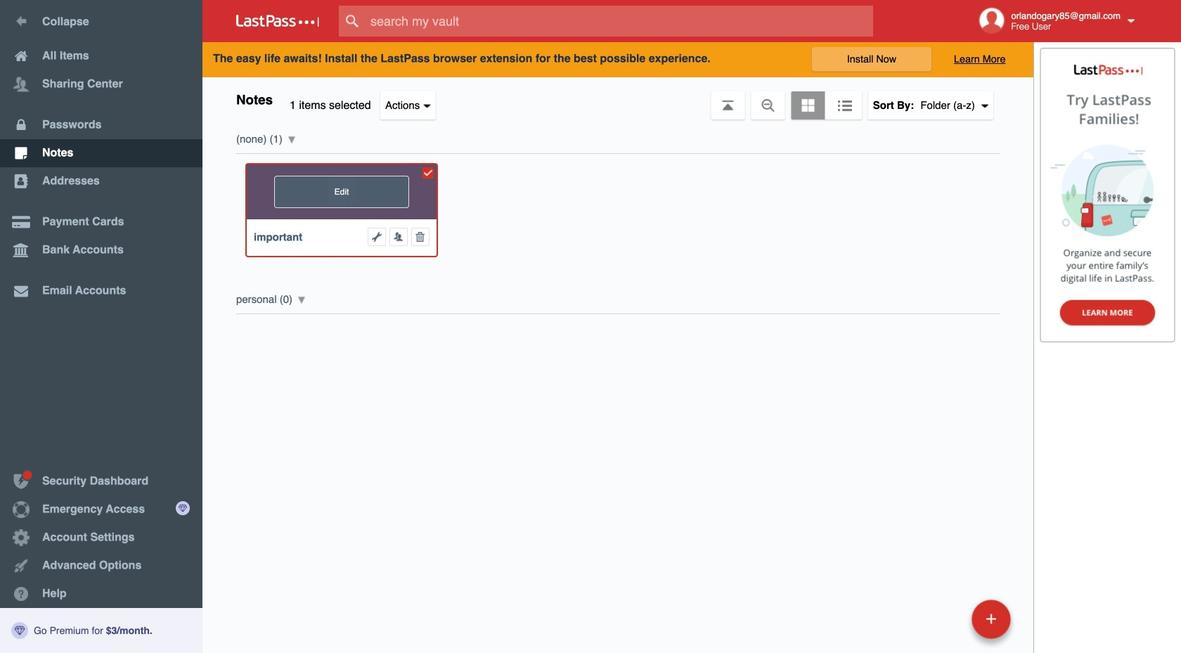 Task type: locate. For each thing, give the bounding box(es) containing it.
Search search field
[[339, 6, 901, 37]]

new item navigation
[[875, 596, 1020, 653]]

main navigation navigation
[[0, 0, 203, 653]]

vault options navigation
[[203, 77, 1034, 120]]

new item element
[[875, 599, 1016, 639]]



Task type: describe. For each thing, give the bounding box(es) containing it.
search my vault text field
[[339, 6, 901, 37]]

lastpass image
[[236, 15, 319, 27]]



